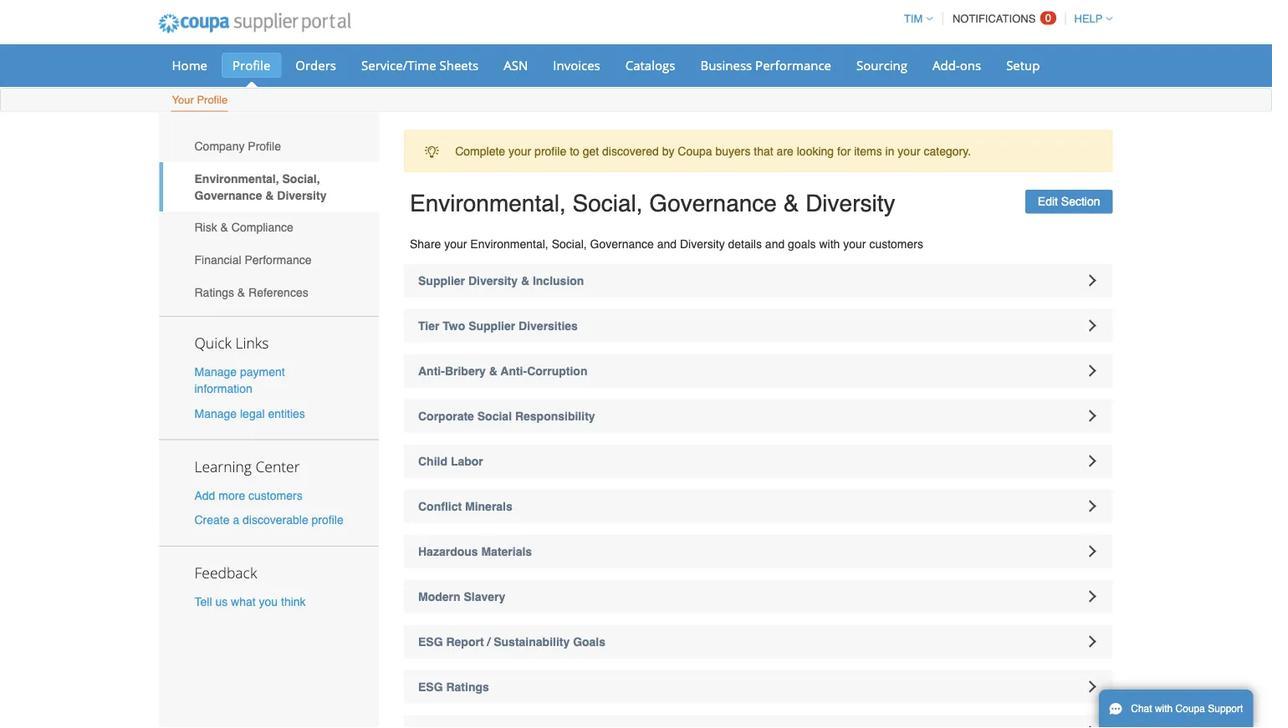 Task type: describe. For each thing, give the bounding box(es) containing it.
discoverable
[[243, 513, 308, 527]]

notifications 0
[[953, 12, 1052, 25]]

0 vertical spatial supplier
[[418, 274, 465, 287]]

your
[[172, 94, 194, 106]]

corporate social responsibility
[[418, 409, 595, 423]]

to
[[570, 144, 580, 158]]

esg ratings heading
[[404, 670, 1113, 704]]

chat with coupa support
[[1131, 704, 1243, 715]]

company profile link
[[159, 130, 379, 162]]

manage for manage payment information
[[194, 366, 237, 379]]

learning center
[[194, 457, 300, 476]]

asn link
[[493, 53, 539, 78]]

items
[[854, 144, 882, 158]]

a
[[233, 513, 239, 527]]

notifications
[[953, 13, 1036, 25]]

1 vertical spatial profile
[[312, 513, 344, 527]]

esg for esg report / sustainability goals
[[418, 635, 443, 649]]

risk & compliance
[[194, 221, 293, 234]]

1 vertical spatial social,
[[573, 190, 643, 217]]

sheets
[[440, 56, 479, 74]]

hazardous materials
[[418, 545, 532, 558]]

tell us what you think button
[[194, 594, 306, 610]]

coupa inside button
[[1176, 704, 1205, 715]]

home link
[[161, 53, 218, 78]]

looking
[[797, 144, 834, 158]]

1 horizontal spatial environmental, social, governance & diversity
[[410, 190, 895, 217]]

2 vertical spatial social,
[[552, 237, 587, 251]]

goals
[[788, 237, 816, 251]]

create a discoverable profile link
[[194, 513, 344, 527]]

add-
[[933, 56, 960, 74]]

tell us what you think
[[194, 595, 306, 609]]

home
[[172, 56, 207, 74]]

that
[[754, 144, 774, 158]]

service/time
[[361, 56, 436, 74]]

corporate social responsibility heading
[[404, 399, 1113, 433]]

help
[[1075, 13, 1103, 25]]

setup
[[1006, 56, 1040, 74]]

invoices link
[[542, 53, 611, 78]]

slavery
[[464, 590, 505, 604]]

complete your profile to get discovered by coupa buyers that are looking for items in your category.
[[455, 144, 971, 158]]

environmental, social, governance & diversity link
[[159, 162, 379, 211]]

business performance link
[[690, 53, 842, 78]]

discovered
[[602, 144, 659, 158]]

more
[[219, 489, 245, 502]]

your profile
[[172, 94, 228, 106]]

tier
[[418, 319, 440, 333]]

share
[[410, 237, 441, 251]]

report
[[446, 635, 484, 649]]

/
[[487, 635, 490, 649]]

entities
[[268, 407, 305, 420]]

tim
[[904, 13, 923, 25]]

ons
[[960, 56, 981, 74]]

category.
[[924, 144, 971, 158]]

esg for esg ratings
[[418, 681, 443, 694]]

references
[[249, 286, 308, 299]]

complete your profile to get discovered by coupa buyers that are looking for items in your category. alert
[[404, 130, 1113, 172]]

supplier diversity & inclusion
[[418, 274, 584, 287]]

anti-bribery & anti-corruption
[[418, 364, 588, 378]]

center
[[256, 457, 300, 476]]

with inside button
[[1155, 704, 1173, 715]]

financial performance
[[194, 253, 312, 267]]

profile inside alert
[[535, 144, 567, 158]]

tim link
[[897, 13, 933, 25]]

edit section link
[[1025, 190, 1113, 214]]

conflict minerals heading
[[404, 490, 1113, 523]]

quick
[[194, 333, 232, 353]]

performance for business performance
[[755, 56, 832, 74]]

anti-bribery & anti-corruption button
[[404, 354, 1113, 388]]

think
[[281, 595, 306, 609]]

goals
[[573, 635, 606, 649]]

1 vertical spatial customers
[[249, 489, 303, 502]]

buyers
[[716, 144, 751, 158]]

modern slavery heading
[[404, 580, 1113, 614]]

two
[[443, 319, 465, 333]]

your right goals
[[843, 237, 866, 251]]

create a discoverable profile
[[194, 513, 344, 527]]

0
[[1045, 12, 1052, 24]]

& inside heading
[[521, 274, 530, 287]]

help link
[[1067, 13, 1113, 25]]

payment
[[240, 366, 285, 379]]

bribery
[[445, 364, 486, 378]]

2 anti- from the left
[[501, 364, 527, 378]]

tier two supplier diversities
[[418, 319, 578, 333]]

sourcing link
[[846, 53, 919, 78]]

0 vertical spatial profile
[[233, 56, 270, 74]]

get
[[583, 144, 599, 158]]

coupa inside alert
[[678, 144, 712, 158]]

legal
[[240, 407, 265, 420]]



Task type: vqa. For each thing, say whether or not it's contained in the screenshot.
2006-
no



Task type: locate. For each thing, give the bounding box(es) containing it.
asn
[[504, 56, 528, 74]]

0 vertical spatial profile
[[535, 144, 567, 158]]

1 vertical spatial with
[[1155, 704, 1173, 715]]

social, up inclusion
[[552, 237, 587, 251]]

0 horizontal spatial supplier
[[418, 274, 465, 287]]

tell
[[194, 595, 212, 609]]

1 vertical spatial ratings
[[446, 681, 489, 694]]

orders link
[[285, 53, 347, 78]]

1 vertical spatial esg
[[418, 681, 443, 694]]

anti- up corporate social responsibility on the left
[[501, 364, 527, 378]]

1 vertical spatial coupa
[[1176, 704, 1205, 715]]

profile up environmental, social, governance & diversity link
[[248, 140, 281, 153]]

setup link
[[996, 53, 1051, 78]]

manage for manage legal entities
[[194, 407, 237, 420]]

anti-bribery & anti-corruption heading
[[404, 354, 1113, 388]]

0 vertical spatial coupa
[[678, 144, 712, 158]]

1 manage from the top
[[194, 366, 237, 379]]

manage
[[194, 366, 237, 379], [194, 407, 237, 420]]

0 vertical spatial customers
[[869, 237, 923, 251]]

by
[[662, 144, 675, 158]]

2 esg from the top
[[418, 681, 443, 694]]

catalogs
[[626, 56, 675, 74]]

coupa supplier portal image
[[147, 3, 362, 44]]

2 vertical spatial environmental,
[[470, 237, 549, 251]]

child labor heading
[[404, 445, 1113, 478]]

performance right business
[[755, 56, 832, 74]]

sourcing
[[857, 56, 908, 74]]

& up goals
[[784, 190, 799, 217]]

0 horizontal spatial and
[[657, 237, 677, 251]]

conflict minerals
[[418, 500, 513, 513]]

and
[[657, 237, 677, 251], [765, 237, 785, 251]]

edit section
[[1038, 195, 1100, 208]]

with right chat
[[1155, 704, 1173, 715]]

supplier down share
[[418, 274, 465, 287]]

& inside environmental, social, governance & diversity
[[265, 189, 274, 202]]

risk & compliance link
[[159, 211, 379, 244]]

supplier diversity & inclusion button
[[404, 264, 1113, 297]]

1 horizontal spatial coupa
[[1176, 704, 1205, 715]]

1 anti- from the left
[[418, 364, 445, 378]]

diversities
[[519, 319, 578, 333]]

diversity left details
[[680, 237, 725, 251]]

0 horizontal spatial anti-
[[418, 364, 445, 378]]

esg ratings button
[[404, 670, 1113, 704]]

0 vertical spatial environmental,
[[194, 172, 279, 185]]

add more customers link
[[194, 489, 303, 502]]

manage up 'information'
[[194, 366, 237, 379]]

0 horizontal spatial profile
[[312, 513, 344, 527]]

1 vertical spatial environmental,
[[410, 190, 566, 217]]

supplier diversity & inclusion heading
[[404, 264, 1113, 297]]

diversity up tier two supplier diversities
[[468, 274, 518, 287]]

performance
[[755, 56, 832, 74], [245, 253, 312, 267]]

0 horizontal spatial ratings
[[194, 286, 234, 299]]

ratings & references link
[[159, 276, 379, 308]]

0 vertical spatial performance
[[755, 56, 832, 74]]

tier two supplier diversities heading
[[404, 309, 1113, 343]]

add-ons link
[[922, 53, 992, 78]]

profile for your profile
[[197, 94, 228, 106]]

add more customers
[[194, 489, 303, 502]]

performance up references
[[245, 253, 312, 267]]

diversity down for
[[806, 190, 895, 217]]

materials
[[481, 545, 532, 558]]

0 vertical spatial esg
[[418, 635, 443, 649]]

0 vertical spatial manage
[[194, 366, 237, 379]]

tier two supplier diversities button
[[404, 309, 1113, 343]]

with
[[819, 237, 840, 251], [1155, 704, 1173, 715]]

hazardous materials button
[[404, 535, 1113, 568]]

what
[[231, 595, 256, 609]]

0 horizontal spatial customers
[[249, 489, 303, 502]]

1 vertical spatial supplier
[[469, 319, 515, 333]]

ratings
[[194, 286, 234, 299], [446, 681, 489, 694]]

profile for company profile
[[248, 140, 281, 153]]

social, down company profile link
[[282, 172, 320, 185]]

add
[[194, 489, 215, 502]]

orders
[[296, 56, 336, 74]]

ratings down report on the left of page
[[446, 681, 489, 694]]

environmental, inside environmental, social, governance & diversity
[[194, 172, 279, 185]]

2 vertical spatial profile
[[248, 140, 281, 153]]

1 horizontal spatial and
[[765, 237, 785, 251]]

modern
[[418, 590, 461, 604]]

& right risk on the left of the page
[[221, 221, 228, 234]]

coupa right by
[[678, 144, 712, 158]]

1 vertical spatial manage
[[194, 407, 237, 420]]

your right complete
[[509, 144, 531, 158]]

profile right the your
[[197, 94, 228, 106]]

& left inclusion
[[521, 274, 530, 287]]

navigation
[[897, 3, 1113, 35]]

1 horizontal spatial profile
[[535, 144, 567, 158]]

1 horizontal spatial supplier
[[469, 319, 515, 333]]

environmental, down complete
[[410, 190, 566, 217]]

feedback
[[194, 563, 257, 583]]

0 vertical spatial with
[[819, 237, 840, 251]]

modern slavery button
[[404, 580, 1113, 614]]

2 manage from the top
[[194, 407, 237, 420]]

you
[[259, 595, 278, 609]]

social, inside environmental, social, governance & diversity
[[282, 172, 320, 185]]

1 horizontal spatial anti-
[[501, 364, 527, 378]]

performance for financial performance
[[245, 253, 312, 267]]

ratings inside dropdown button
[[446, 681, 489, 694]]

section
[[1061, 195, 1100, 208]]

1 esg from the top
[[418, 635, 443, 649]]

diversity inside environmental, social, governance & diversity
[[277, 189, 327, 202]]

1 horizontal spatial customers
[[869, 237, 923, 251]]

child labor button
[[404, 445, 1113, 478]]

quick links
[[194, 333, 269, 353]]

anti- down tier
[[418, 364, 445, 378]]

profile right discoverable
[[312, 513, 344, 527]]

environmental, down company profile
[[194, 172, 279, 185]]

coupa left support
[[1176, 704, 1205, 715]]

your profile link
[[171, 90, 229, 112]]

create
[[194, 513, 230, 527]]

governance inside environmental, social, governance & diversity
[[194, 189, 262, 202]]

service/time sheets
[[361, 56, 479, 74]]

are
[[777, 144, 794, 158]]

corruption
[[527, 364, 588, 378]]

your right "in" at the right top of the page
[[898, 144, 921, 158]]

environmental, up the supplier diversity & inclusion
[[470, 237, 549, 251]]

ratings & references
[[194, 286, 308, 299]]

manage inside manage payment information
[[194, 366, 237, 379]]

and left details
[[657, 237, 677, 251]]

social, down get
[[573, 190, 643, 217]]

with right goals
[[819, 237, 840, 251]]

environmental, social, governance & diversity up compliance
[[194, 172, 327, 202]]

esg ratings
[[418, 681, 489, 694]]

child labor
[[418, 455, 483, 468]]

coupa
[[678, 144, 712, 158], [1176, 704, 1205, 715]]

conflict minerals button
[[404, 490, 1113, 523]]

profile down coupa supplier portal image
[[233, 56, 270, 74]]

0 vertical spatial social,
[[282, 172, 320, 185]]

support
[[1208, 704, 1243, 715]]

add-ons
[[933, 56, 981, 74]]

social
[[477, 409, 512, 423]]

company profile
[[194, 140, 281, 153]]

your right share
[[444, 237, 467, 251]]

manage down 'information'
[[194, 407, 237, 420]]

diversity up risk & compliance link
[[277, 189, 327, 202]]

child
[[418, 455, 448, 468]]

& up risk & compliance link
[[265, 189, 274, 202]]

profile left to
[[535, 144, 567, 158]]

environmental, social, governance & diversity
[[194, 172, 327, 202], [410, 190, 895, 217]]

1 vertical spatial profile
[[197, 94, 228, 106]]

esg report / sustainability goals button
[[404, 625, 1113, 659]]

conflict
[[418, 500, 462, 513]]

invoices
[[553, 56, 600, 74]]

service/time sheets link
[[351, 53, 490, 78]]

& inside heading
[[489, 364, 498, 378]]

ratings down financial
[[194, 286, 234, 299]]

0 horizontal spatial with
[[819, 237, 840, 251]]

environmental, social, governance & diversity up share your environmental, social, governance and diversity details and goals with your customers
[[410, 190, 895, 217]]

2 and from the left
[[765, 237, 785, 251]]

manage legal entities link
[[194, 407, 305, 420]]

complete
[[455, 144, 505, 158]]

supplier right two
[[469, 319, 515, 333]]

profile link
[[222, 53, 281, 78]]

1 horizontal spatial ratings
[[446, 681, 489, 694]]

1 horizontal spatial performance
[[755, 56, 832, 74]]

hazardous materials heading
[[404, 535, 1113, 568]]

0 horizontal spatial environmental, social, governance & diversity
[[194, 172, 327, 202]]

supplier
[[418, 274, 465, 287], [469, 319, 515, 333]]

links
[[235, 333, 269, 353]]

diversity inside dropdown button
[[468, 274, 518, 287]]

learning
[[194, 457, 252, 476]]

corporate
[[418, 409, 474, 423]]

1 horizontal spatial with
[[1155, 704, 1173, 715]]

manage payment information
[[194, 366, 285, 396]]

us
[[215, 595, 228, 609]]

labor
[[451, 455, 483, 468]]

for
[[837, 144, 851, 158]]

compliance
[[232, 221, 293, 234]]

navigation containing notifications 0
[[897, 3, 1113, 35]]

0 horizontal spatial coupa
[[678, 144, 712, 158]]

& down financial performance
[[237, 286, 245, 299]]

1 vertical spatial performance
[[245, 253, 312, 267]]

and left goals
[[765, 237, 785, 251]]

0 vertical spatial ratings
[[194, 286, 234, 299]]

esg report / sustainability goals
[[418, 635, 606, 649]]

heading
[[404, 716, 1113, 729]]

hazardous
[[418, 545, 478, 558]]

minerals
[[465, 500, 513, 513]]

esg report / sustainability goals heading
[[404, 625, 1113, 659]]

responsibility
[[515, 409, 595, 423]]

& right 'bribery'
[[489, 364, 498, 378]]

corporate social responsibility button
[[404, 399, 1113, 433]]

risk
[[194, 221, 217, 234]]

business performance
[[701, 56, 832, 74]]

0 horizontal spatial performance
[[245, 253, 312, 267]]

1 and from the left
[[657, 237, 677, 251]]



